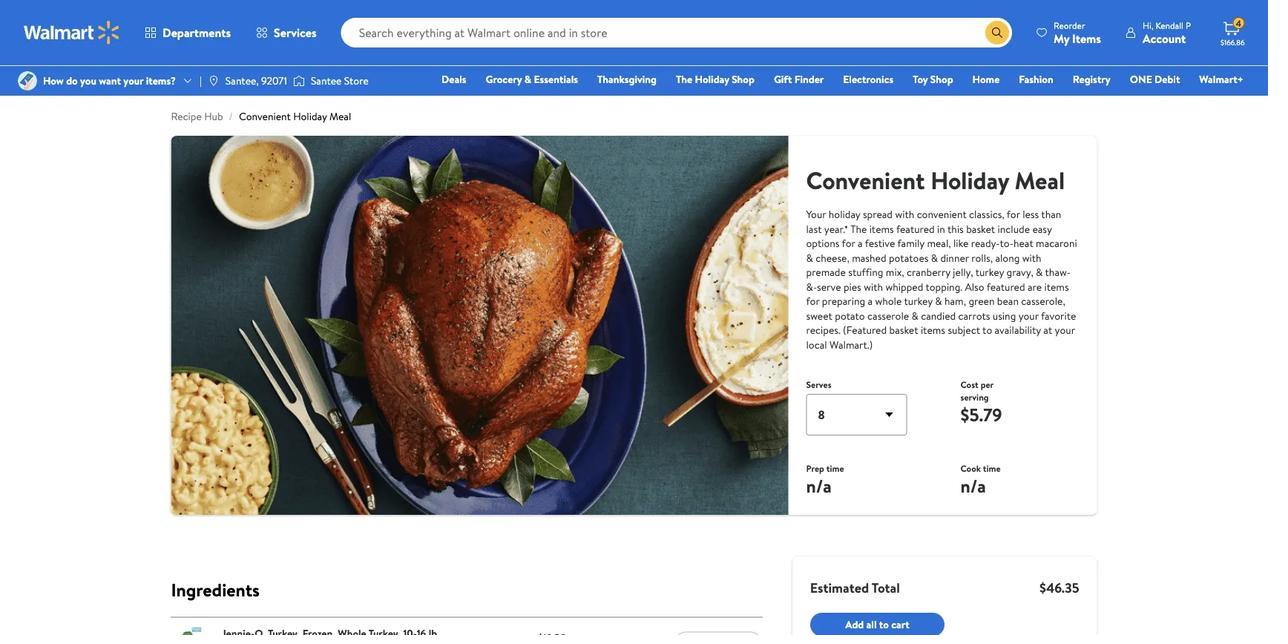 Task type: locate. For each thing, give the bounding box(es) containing it.
gift finder
[[774, 72, 824, 86]]

0 vertical spatial turkey
[[976, 265, 1004, 279]]

1 horizontal spatial meal
[[1015, 164, 1065, 197]]

time right 'prep'
[[827, 462, 844, 475]]

convenient up spread on the top right
[[807, 164, 925, 197]]

walmart.)
[[830, 337, 873, 352]]

items right are
[[1045, 279, 1069, 294]]

1 n/a from the left
[[807, 474, 832, 498]]

grocery
[[486, 72, 522, 86]]

1 vertical spatial basket
[[890, 323, 919, 337]]

add
[[846, 618, 864, 632]]

prep time n/a
[[807, 462, 844, 498]]

1 horizontal spatial basket
[[967, 222, 996, 236]]

0 vertical spatial basket
[[967, 222, 996, 236]]

0 horizontal spatial convenient
[[239, 109, 291, 124]]

add all to cart button
[[810, 613, 945, 635]]

2 vertical spatial with
[[864, 279, 883, 294]]

one debit link
[[1124, 71, 1187, 87]]

2 horizontal spatial your
[[1055, 323, 1075, 337]]

holiday down santee
[[293, 109, 327, 124]]

1 horizontal spatial the
[[851, 222, 867, 236]]

0 vertical spatial meal
[[330, 109, 351, 124]]

 image left the how
[[18, 71, 37, 91]]

 image for santee, 92071
[[208, 75, 220, 87]]

the right year.*
[[851, 222, 867, 236]]

want
[[99, 73, 121, 88]]

than
[[1042, 207, 1062, 222]]

shop left gift
[[732, 72, 755, 86]]

for right options
[[842, 236, 856, 251]]

to right all
[[880, 618, 889, 632]]

one debit
[[1130, 72, 1181, 86]]

walmart+ link
[[1193, 71, 1251, 87]]

last
[[807, 222, 822, 236]]

grocery & essentials
[[486, 72, 578, 86]]

the holiday shop link
[[670, 71, 762, 87]]

0 horizontal spatial turkey
[[904, 294, 933, 308]]

thaw-
[[1046, 265, 1071, 279]]

0 horizontal spatial  image
[[18, 71, 37, 91]]

items up mashed
[[870, 222, 894, 236]]

time right the 'cook'
[[983, 462, 1001, 475]]

0 horizontal spatial n/a
[[807, 474, 832, 498]]

with right spread on the top right
[[895, 207, 915, 222]]

pies
[[844, 279, 862, 294]]

0 horizontal spatial featured
[[897, 222, 935, 236]]

registry link
[[1066, 71, 1118, 87]]

basket
[[967, 222, 996, 236], [890, 323, 919, 337]]

easy
[[1033, 222, 1052, 236]]

for left preparing
[[807, 294, 820, 308]]

departments
[[163, 24, 231, 41]]

2 horizontal spatial holiday
[[931, 164, 1009, 197]]

cost per serving $5.79
[[961, 379, 1002, 427]]

0 vertical spatial items
[[870, 222, 894, 236]]

1 vertical spatial meal
[[1015, 164, 1065, 197]]

2 vertical spatial items
[[921, 323, 946, 337]]

Search search field
[[341, 18, 1013, 48]]

0 horizontal spatial the
[[676, 72, 693, 86]]

a
[[858, 236, 863, 251], [868, 294, 873, 308]]

1 horizontal spatial turkey
[[976, 265, 1004, 279]]

finder
[[795, 72, 824, 86]]

turkey right whole at right
[[904, 294, 933, 308]]

0 vertical spatial to
[[983, 323, 993, 337]]

 image right 92071
[[293, 73, 305, 88]]

jennie-o, turkey, frozen, whole turkey, 10-16 lb image
[[171, 627, 204, 635]]

0 vertical spatial with
[[895, 207, 915, 222]]

basket down whole at right
[[890, 323, 919, 337]]

along
[[996, 251, 1020, 265]]

meal up less
[[1015, 164, 1065, 197]]

1 horizontal spatial featured
[[987, 279, 1026, 294]]

|
[[200, 73, 202, 88]]

your right want
[[123, 73, 144, 88]]

0 vertical spatial convenient
[[239, 109, 291, 124]]

casserole
[[868, 308, 909, 323]]

convenient
[[239, 109, 291, 124], [807, 164, 925, 197]]

2 vertical spatial holiday
[[931, 164, 1009, 197]]

services button
[[244, 15, 329, 50]]

& right grocery
[[525, 72, 532, 86]]

featured left in
[[897, 222, 935, 236]]

with right along
[[1023, 251, 1042, 265]]

1 horizontal spatial shop
[[931, 72, 954, 86]]

add all to cart
[[846, 618, 910, 632]]

with
[[895, 207, 915, 222], [1023, 251, 1042, 265], [864, 279, 883, 294]]

estimated
[[810, 579, 869, 597]]

electronics link
[[837, 71, 901, 87]]

n/a inside cook time n/a
[[961, 474, 986, 498]]

featured left are
[[987, 279, 1026, 294]]

2 vertical spatial for
[[807, 294, 820, 308]]

holiday for convenient
[[931, 164, 1009, 197]]

are
[[1028, 279, 1042, 294]]

basket right this
[[967, 222, 996, 236]]

0 vertical spatial holiday
[[695, 72, 730, 86]]

0 horizontal spatial basket
[[890, 323, 919, 337]]

1 vertical spatial featured
[[987, 279, 1026, 294]]

a left festive
[[858, 236, 863, 251]]

your right 'at'
[[1055, 323, 1075, 337]]

in
[[938, 222, 946, 236]]

 image
[[18, 71, 37, 91], [293, 73, 305, 88], [208, 75, 220, 87]]

0 vertical spatial featured
[[897, 222, 935, 236]]

2 horizontal spatial items
[[1045, 279, 1069, 294]]

time inside cook time n/a
[[983, 462, 1001, 475]]

your left 'at'
[[1019, 308, 1039, 323]]

for left less
[[1007, 207, 1021, 222]]

1 horizontal spatial n/a
[[961, 474, 986, 498]]

the down walmart site-wide search box
[[676, 72, 693, 86]]

& left ham,
[[936, 294, 942, 308]]

1 horizontal spatial time
[[983, 462, 1001, 475]]

holiday for the
[[695, 72, 730, 86]]

n/a inside prep time n/a
[[807, 474, 832, 498]]

convenient right / on the top
[[239, 109, 291, 124]]

2 horizontal spatial for
[[1007, 207, 1021, 222]]

items left subject
[[921, 323, 946, 337]]

hi, kendall p account
[[1143, 19, 1191, 46]]

1 vertical spatial convenient
[[807, 164, 925, 197]]

holiday up the classics,
[[931, 164, 1009, 197]]

0 horizontal spatial holiday
[[293, 109, 327, 124]]

0 horizontal spatial to
[[880, 618, 889, 632]]

turkey right jelly,
[[976, 265, 1004, 279]]

thanksgiving
[[598, 72, 657, 86]]

Walmart Site-Wide search field
[[341, 18, 1013, 48]]

search icon image
[[992, 27, 1004, 39]]

the inside "your holiday spread with convenient classics, for less than last year.* the items featured in this basket include easy options for a festive family meal, like ready-to-heat macaroni & cheese, mashed potatoes & dinner rolls, along with premade stuffing mix, cranberry jelly, turkey gravy, & thaw- &-serve pies with whipped topping. also featured are items for preparing a whole turkey & ham, green bean casserole, sweet potato casserole & candied carrots using your favorite recipes. (featured basket items subject to availability at your local walmart.)"
[[851, 222, 867, 236]]

2 horizontal spatial  image
[[293, 73, 305, 88]]

kendall
[[1156, 19, 1184, 32]]

shop
[[732, 72, 755, 86], [931, 72, 954, 86]]

the holiday shop
[[676, 72, 755, 86]]

jelly,
[[953, 265, 974, 279]]

 image right |
[[208, 75, 220, 87]]

to inside button
[[880, 618, 889, 632]]

walmart image
[[24, 21, 120, 45]]

thanksgiving link
[[591, 71, 664, 87]]

1 vertical spatial with
[[1023, 251, 1042, 265]]

the inside 'the holiday shop' link
[[676, 72, 693, 86]]

1 horizontal spatial items
[[921, 323, 946, 337]]

1 horizontal spatial for
[[842, 236, 856, 251]]

1 vertical spatial turkey
[[904, 294, 933, 308]]

$166.86
[[1221, 37, 1245, 47]]

dinner
[[941, 251, 969, 265]]

& left thaw-
[[1036, 265, 1043, 279]]

turkey
[[976, 265, 1004, 279], [904, 294, 933, 308]]

home
[[973, 72, 1000, 86]]

0 horizontal spatial items
[[870, 222, 894, 236]]

for
[[1007, 207, 1021, 222], [842, 236, 856, 251], [807, 294, 820, 308]]

0 horizontal spatial a
[[858, 236, 863, 251]]

0 horizontal spatial meal
[[330, 109, 351, 124]]

santee store
[[311, 73, 369, 88]]

ingredients
[[171, 577, 260, 602]]

0 horizontal spatial for
[[807, 294, 820, 308]]

1 horizontal spatial convenient
[[807, 164, 925, 197]]

1 horizontal spatial to
[[983, 323, 993, 337]]

0 vertical spatial the
[[676, 72, 693, 86]]

to left the using
[[983, 323, 993, 337]]

recipe hub link
[[171, 109, 223, 124]]

meal
[[330, 109, 351, 124], [1015, 164, 1065, 197]]

&-
[[807, 279, 817, 294]]

1 vertical spatial the
[[851, 222, 867, 236]]

meal down santee store on the top left
[[330, 109, 351, 124]]

1 time from the left
[[827, 462, 844, 475]]

potatoes
[[889, 251, 929, 265]]

holiday
[[829, 207, 861, 222]]

time
[[827, 462, 844, 475], [983, 462, 1001, 475]]

time inside prep time n/a
[[827, 462, 844, 475]]

&
[[525, 72, 532, 86], [807, 251, 813, 265], [931, 251, 938, 265], [1036, 265, 1043, 279], [936, 294, 942, 308], [912, 308, 919, 323]]

1 horizontal spatial a
[[868, 294, 873, 308]]

shop right toy
[[931, 72, 954, 86]]

0 horizontal spatial time
[[827, 462, 844, 475]]

holiday down search search box at the top of page
[[695, 72, 730, 86]]

n/a for prep time n/a
[[807, 474, 832, 498]]

with right pies
[[864, 279, 883, 294]]

1 vertical spatial to
[[880, 618, 889, 632]]

this
[[948, 222, 964, 236]]

1 horizontal spatial holiday
[[695, 72, 730, 86]]

featured
[[897, 222, 935, 236], [987, 279, 1026, 294]]

reorder my items
[[1054, 19, 1102, 46]]

(featured
[[843, 323, 887, 337]]

your
[[807, 207, 827, 222]]

0 horizontal spatial shop
[[732, 72, 755, 86]]

2 time from the left
[[983, 462, 1001, 475]]

premade
[[807, 265, 846, 279]]

1 horizontal spatial  image
[[208, 75, 220, 87]]

2 n/a from the left
[[961, 474, 986, 498]]

1 horizontal spatial with
[[895, 207, 915, 222]]

fashion
[[1019, 72, 1054, 86]]

a left whole at right
[[868, 294, 873, 308]]

whole
[[875, 294, 902, 308]]

topping.
[[926, 279, 963, 294]]



Task type: describe. For each thing, give the bounding box(es) containing it.
/
[[229, 109, 233, 124]]

0 horizontal spatial with
[[864, 279, 883, 294]]

your holiday spread with convenient classics, for less than last year.* the items featured in this basket include easy options for a festive family meal, like ready-to-heat macaroni & cheese, mashed potatoes & dinner rolls, along with premade stuffing mix, cranberry jelly, turkey gravy, & thaw- &-serve pies with whipped topping. also featured are items for preparing a whole turkey & ham, green bean casserole, sweet potato casserole & candied carrots using your favorite recipes. (featured basket items subject to availability at your local walmart.)
[[807, 207, 1078, 352]]

classics,
[[970, 207, 1005, 222]]

serve
[[817, 279, 841, 294]]

to inside "your holiday spread with convenient classics, for less than last year.* the items featured in this basket include easy options for a festive family meal, like ready-to-heat macaroni & cheese, mashed potatoes & dinner rolls, along with premade stuffing mix, cranberry jelly, turkey gravy, & thaw- &-serve pies with whipped topping. also featured are items for preparing a whole turkey & ham, green bean casserole, sweet potato casserole & candied carrots using your favorite recipes. (featured basket items subject to availability at your local walmart.)"
[[983, 323, 993, 337]]

 image for how do you want your items?
[[18, 71, 37, 91]]

subject
[[948, 323, 981, 337]]

local
[[807, 337, 827, 352]]

1 shop from the left
[[732, 72, 755, 86]]

how do you want your items?
[[43, 73, 176, 88]]

bean
[[998, 294, 1019, 308]]

store
[[344, 73, 369, 88]]

candied
[[921, 308, 956, 323]]

electronics
[[843, 72, 894, 86]]

2 shop from the left
[[931, 72, 954, 86]]

0 vertical spatial a
[[858, 236, 863, 251]]

toy
[[913, 72, 928, 86]]

grocery & essentials link
[[479, 71, 585, 87]]

deals link
[[435, 71, 473, 87]]

cook
[[961, 462, 981, 475]]

convenient
[[917, 207, 967, 222]]

include
[[998, 222, 1030, 236]]

less
[[1023, 207, 1039, 222]]

mashed
[[852, 251, 887, 265]]

toy shop link
[[906, 71, 960, 87]]

mix,
[[886, 265, 905, 279]]

& left candied on the right of page
[[912, 308, 919, 323]]

serving
[[961, 391, 989, 404]]

using
[[993, 308, 1016, 323]]

$5.79
[[961, 402, 1002, 427]]

gravy,
[[1007, 265, 1034, 279]]

deals
[[442, 72, 467, 86]]

ham,
[[945, 294, 967, 308]]

& left dinner
[[931, 251, 938, 265]]

items?
[[146, 73, 176, 88]]

home link
[[966, 71, 1007, 87]]

year.*
[[825, 222, 849, 236]]

to-
[[1000, 236, 1014, 251]]

0 vertical spatial for
[[1007, 207, 1021, 222]]

do
[[66, 73, 78, 88]]

family
[[898, 236, 925, 251]]

1 vertical spatial holiday
[[293, 109, 327, 124]]

my
[[1054, 30, 1070, 46]]

cart
[[892, 618, 910, 632]]

p
[[1186, 19, 1191, 32]]

gift
[[774, 72, 792, 86]]

1 horizontal spatial your
[[1019, 308, 1039, 323]]

registry
[[1073, 72, 1111, 86]]

account
[[1143, 30, 1186, 46]]

casserole,
[[1022, 294, 1066, 308]]

1 vertical spatial for
[[842, 236, 856, 251]]

spread
[[863, 207, 893, 222]]

whipped
[[886, 279, 924, 294]]

time for cook time n/a
[[983, 462, 1001, 475]]

1 vertical spatial items
[[1045, 279, 1069, 294]]

estimated total
[[810, 579, 900, 597]]

one
[[1130, 72, 1153, 86]]

92071
[[261, 73, 287, 88]]

departments button
[[132, 15, 244, 50]]

options
[[807, 236, 840, 251]]

how
[[43, 73, 64, 88]]

& left cheese,
[[807, 251, 813, 265]]

2 horizontal spatial with
[[1023, 251, 1042, 265]]

heat
[[1014, 236, 1034, 251]]

festive
[[865, 236, 895, 251]]

recipes.
[[807, 323, 841, 337]]

cranberry
[[907, 265, 951, 279]]

time for prep time n/a
[[827, 462, 844, 475]]

0 horizontal spatial your
[[123, 73, 144, 88]]

you
[[80, 73, 96, 88]]

recipe hub / convenient holiday meal
[[171, 109, 351, 124]]

4
[[1236, 17, 1242, 29]]

santee,
[[226, 73, 259, 88]]

sweet
[[807, 308, 833, 323]]

prep
[[807, 462, 825, 475]]

toy shop
[[913, 72, 954, 86]]

stuffing
[[849, 265, 884, 279]]

 image for santee store
[[293, 73, 305, 88]]

convenient holiday meal image
[[171, 136, 789, 515]]

$46.35
[[1040, 579, 1080, 597]]

hub
[[204, 109, 223, 124]]

santee, 92071
[[226, 73, 287, 88]]

meal,
[[927, 236, 951, 251]]

favorite
[[1041, 308, 1077, 323]]

total
[[872, 579, 900, 597]]

services
[[274, 24, 317, 41]]

per
[[981, 379, 994, 391]]

green
[[969, 294, 995, 308]]

debit
[[1155, 72, 1181, 86]]

also
[[965, 279, 985, 294]]

serves
[[807, 379, 832, 391]]

preparing
[[822, 294, 866, 308]]

santee
[[311, 73, 342, 88]]

hi,
[[1143, 19, 1154, 32]]

convenient holiday meal
[[807, 164, 1065, 197]]

n/a for cook time n/a
[[961, 474, 986, 498]]

1 vertical spatial a
[[868, 294, 873, 308]]

fashion link
[[1013, 71, 1061, 87]]



Task type: vqa. For each thing, say whether or not it's contained in the screenshot.
left Meal
yes



